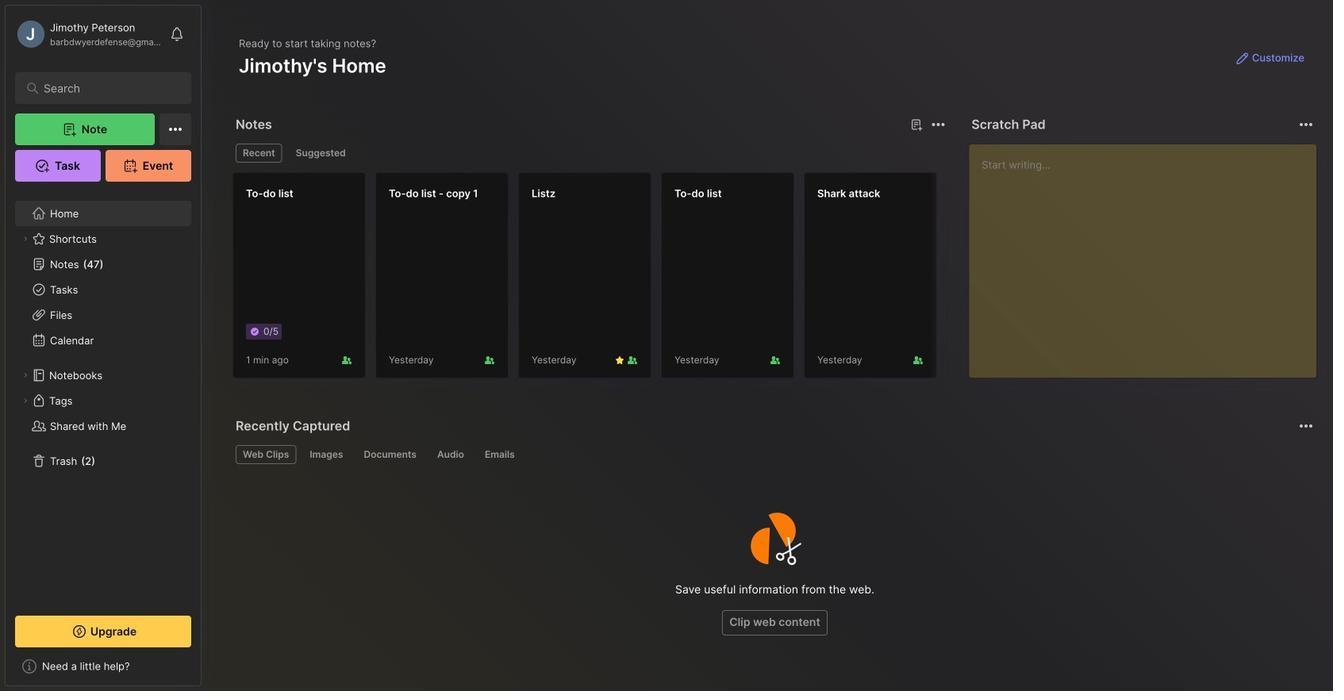 Task type: locate. For each thing, give the bounding box(es) containing it.
row group
[[233, 172, 1334, 388]]

1 horizontal spatial more actions image
[[1297, 115, 1316, 134]]

more actions image for second more actions field from the right
[[929, 115, 948, 134]]

More actions field
[[927, 114, 950, 136], [1296, 114, 1318, 136]]

tab
[[236, 144, 282, 163], [289, 144, 353, 163], [236, 445, 296, 464], [303, 445, 350, 464], [357, 445, 424, 464], [430, 445, 471, 464], [478, 445, 522, 464]]

None search field
[[44, 79, 170, 98]]

none search field inside main element
[[44, 79, 170, 98]]

0 vertical spatial tab list
[[236, 144, 943, 163]]

2 more actions image from the left
[[1297, 115, 1316, 134]]

more actions image
[[929, 115, 948, 134], [1297, 115, 1316, 134]]

1 more actions field from the left
[[927, 114, 950, 136]]

0 horizontal spatial more actions image
[[929, 115, 948, 134]]

more actions image for second more actions field from the left
[[1297, 115, 1316, 134]]

1 horizontal spatial more actions field
[[1296, 114, 1318, 136]]

0 horizontal spatial more actions field
[[927, 114, 950, 136]]

1 more actions image from the left
[[929, 115, 948, 134]]

1 vertical spatial tab list
[[236, 445, 1311, 464]]

Account field
[[15, 18, 162, 50]]

expand tags image
[[21, 396, 30, 406]]

tab list
[[236, 144, 943, 163], [236, 445, 1311, 464]]



Task type: vqa. For each thing, say whether or not it's contained in the screenshot.
the "Cleanup"
no



Task type: describe. For each thing, give the bounding box(es) containing it.
main element
[[0, 0, 206, 691]]

Start writing… text field
[[982, 144, 1316, 365]]

NEED A LITTLE HELP? field
[[6, 654, 201, 680]]

2 more actions field from the left
[[1296, 114, 1318, 136]]

expand notebooks image
[[21, 371, 30, 380]]

2 tab list from the top
[[236, 445, 1311, 464]]

Search text field
[[44, 81, 170, 96]]

1 tab list from the top
[[236, 144, 943, 163]]

click to collapse image
[[195, 660, 207, 679]]



